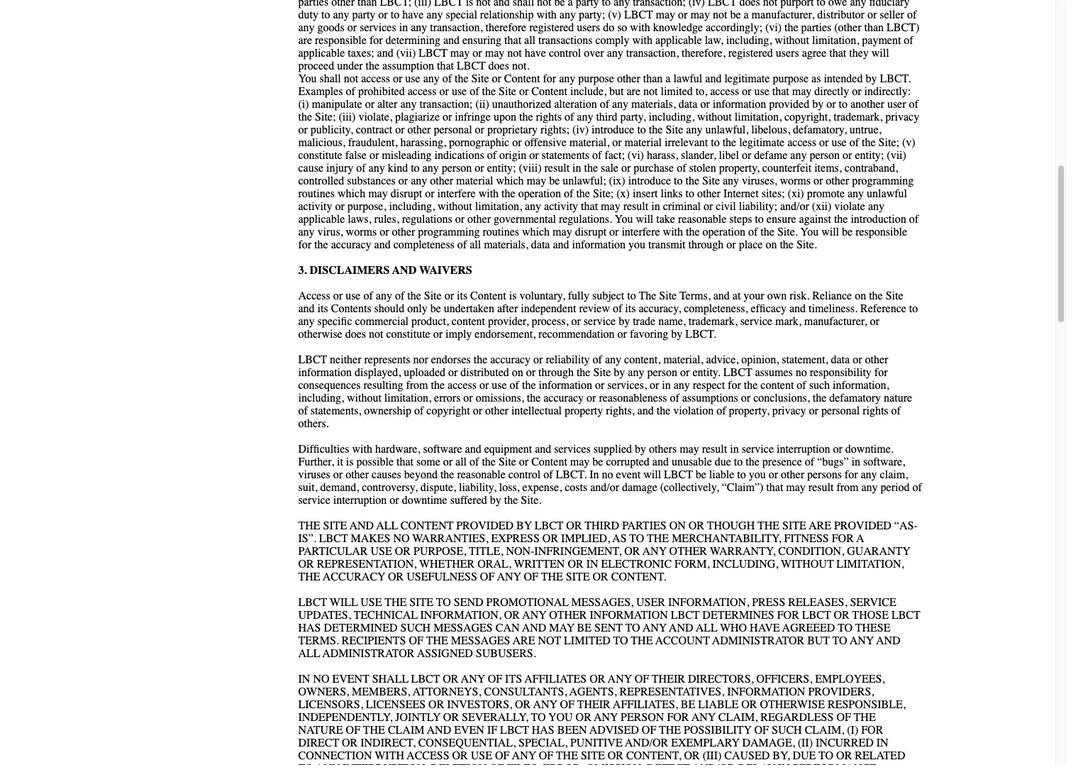 Task type: vqa. For each thing, say whether or not it's contained in the screenshot.
ATTORNEYS,
yes



Task type: locate. For each thing, give the bounding box(es) containing it.
1 horizontal spatial you
[[749, 468, 766, 481]]

1 vertical spatial property,
[[729, 405, 770, 417]]

use up items,
[[832, 136, 847, 149]]

all up waivers
[[470, 238, 481, 251]]

including, down the limited
[[649, 111, 695, 123]]

be right only
[[431, 302, 441, 315]]

be right (viii)
[[549, 175, 560, 187]]

of right responsible at the right of page
[[910, 213, 919, 226]]

the down particular
[[298, 571, 321, 583]]

statement,
[[782, 353, 829, 366]]

the right upon
[[519, 111, 533, 123]]

rights;
[[541, 123, 570, 136]]

purpose,
[[348, 200, 386, 213]]

has inside in no event shall lbct or any of its affiliates or any of their directors, officers, employees, owners, members, attorneys, consultants, agents, representatives, information providers, licensors, licensees or investors, or any of their affiliates, be liable or otherwise responsible, independently, jointly or severally, to you or any person for any claim, regardless of the nature of the claim and even if lbct has been advised of the possibility of such claim, (i) for direct or indirect, consequential, special, punitive and/or exemplary damage, (ii) incurred in connection with access or use of any of the site or content, or (iii) caused by, due to or related to any interruption, deletion of files, error, omission, defect and/or delay in performance.
[[532, 724, 555, 737]]

1 horizontal spatial entity;
[[855, 149, 884, 162]]

access up alter
[[361, 72, 390, 85]]

and/or inside difficulties with hardware, software and equipment and services supplied by others may result in service interruption or downtime. further, it is possible that some or all of the site or content may be corrupted and unusable due to the presence of "bugs" in software, viruses or other causes beyond the reasonable control of lbct. in no event will lbct be liable to you or other persons for any claim, suit, demand, controversy, dispute, liability, loss, expense, costs and/or damage (collectively, "claim") that may result from any period of service interruption or downtime suffered by the site.
[[591, 481, 620, 494]]

even
[[454, 724, 485, 737]]

provided up guaranty
[[835, 519, 892, 532]]

1 horizontal spatial no
[[393, 532, 410, 545]]

at
[[733, 290, 741, 302]]

defect
[[647, 762, 690, 765]]

error,
[[543, 762, 584, 765]]

entity; down 'untrue,'
[[855, 149, 884, 162]]

0 horizontal spatial interruption
[[333, 494, 387, 507]]

2 vertical spatial use
[[471, 749, 493, 762]]

messages
[[434, 622, 493, 634], [451, 634, 511, 647]]

2 vertical spatial all
[[298, 647, 320, 660]]

2 vertical spatial with
[[352, 443, 373, 456]]

licensees
[[366, 698, 426, 711]]

site up harass,
[[666, 123, 684, 136]]

1 horizontal spatial without
[[438, 200, 473, 213]]

0 vertical spatial trademark,
[[834, 111, 883, 123]]

lbct. inside difficulties with hardware, software and equipment and services supplied by others may result in service interruption or downtime. further, it is possible that some or all of the site or content may be corrupted and unusable due to the presence of "bugs" in software, viruses or other causes beyond the reasonable control of lbct. in no event will lbct be liable to you or other persons for any claim, suit, demand, controversy, dispute, liability, loss, expense, costs and/or damage (collectively, "claim") that may result from any period of service interruption or downtime suffered by the site.
[[556, 468, 587, 481]]

shall
[[372, 673, 409, 686]]

no inside lbct neither represents nor endorses the accuracy or reliability of any content, material, advice, opinion, statement, data or other information displayed, uploaded or distributed on or through the site by any person or entity. lbct assumes no responsibility for consequences resulting from the access or use of the information or services, or in any respect for the content of such information, including, without limitation, errors or omissions, the accuracy or reasonableness of assumptions or conclusions, the defamatory nature of statements, ownership of copyright or other intellectual property rights, and the violation of property, privacy or personal rights of others.
[[796, 366, 807, 379]]

misleading
[[382, 149, 432, 162]]

reasonable inside difficulties with hardware, software and equipment and services supplied by others may result in service interruption or downtime. further, it is possible that some or all of the site or content may be corrupted and unusable due to the presence of "bugs" in software, viruses or other causes beyond the reasonable control of lbct. in no event will lbct be liable to you or other persons for any claim, suit, demand, controversy, dispute, liability, loss, expense, costs and/or damage (collectively, "claim") that may result from any period of service interruption or downtime suffered by the site.
[[457, 468, 506, 481]]

2 vertical spatial on
[[512, 366, 524, 379]]

to down direct
[[298, 762, 313, 765]]

information down content.
[[590, 609, 668, 622]]

0 vertical spatial reasonable
[[678, 213, 727, 226]]

without inside lbct neither represents nor endorses the accuracy or reliability of any content, material, advice, opinion, statement, data or other information displayed, uploaded or distributed on or through the site by any person or entity. lbct assumes no responsibility for consequences resulting from the access or use of the information or services, or in any respect for the content of such information, including, without limitation, errors or omissions, the accuracy or reasonableness of assumptions or conclusions, the defamatory nature of statements, ownership of copyright or other intellectual property rights, and the violation of property, privacy or personal rights of others.
[[347, 392, 382, 405]]

0 horizontal spatial trademark,
[[689, 315, 738, 328]]

no inside difficulties with hardware, software and equipment and services supplied by others may result in service interruption or downtime. further, it is possible that some or all of the site or content may be corrupted and unusable due to the presence of "bugs" in software, viruses or other causes beyond the reasonable control of lbct. in no event will lbct be liable to you or other persons for any claim, suit, demand, controversy, dispute, liability, loss, expense, costs and/or damage (collectively, "claim") that may result from any period of service interruption or downtime suffered by the site.
[[602, 468, 614, 481]]

the up regulations.
[[577, 187, 590, 200]]

any down 'libel' on the top right of the page
[[723, 175, 740, 187]]

rights inside you shall not access or use any of the site or content for any purpose other than a lawful and legitimate purpose as intended by lbct. examples of prohibited access or use of the site or content include, but are not limited to, access or use that may directly or indirectly: (i) manipulate or alter any transaction; (ii) unauthorized alteration of any materials, data or information provided by or to another user of the site; (iii) violate, plagiarize or infringe upon the rights of any third party, including, without limitation, copyright, trademark, privacy or publicity, contract or other personal or proprietary rights; (iv) introduce to the site any unlawful, libelous, defamatory, untrue, malicious, fraudulent, harassing, pornographic or offensive material, or material irrelevant to the legitimate access or use of the site; (v) constitute false or misleading indications of origin or statements of fact; (vi) harass, slander, libel or defame any person or entity; (vii) cause injury of any kind to any person or entity; (viii) result in the sale or purchase of stolen property, counterfeit items, contraband, controlled substances or any other material which may be unlawful; (ix) introduce to the site any viruses, worms or other programming routines which may disrupt or interfere with the operation of the site; (x) insert links to other internet sites; (xi) promote any unlawful activity or purpose, including, without limitation, any activity that may result in criminal or civil liability; and/or (xii) violate any applicable laws, rules, regulations or other governmental regulations. you will take reasonable steps to ensure against the introduction of any virus, worms or other programming routines which may disrupt or interfere with the operation of the site. you will be responsible for the accuracy and completeness of all materials, data and information you transmit through or place on the site.
[[536, 111, 562, 123]]

1 horizontal spatial has
[[532, 724, 555, 737]]

0 horizontal spatial rights
[[536, 111, 562, 123]]

product,
[[412, 315, 449, 328]]

of up caused
[[755, 724, 769, 737]]

not right shall on the left top
[[344, 72, 358, 85]]

commercial
[[355, 315, 409, 328]]

to right 'as'
[[630, 532, 645, 545]]

1 horizontal spatial trademark,
[[834, 111, 883, 123]]

for right persons
[[845, 468, 858, 481]]

the down applicable
[[315, 238, 328, 251]]

condition,
[[779, 545, 845, 558]]

1 vertical spatial and/or
[[591, 481, 620, 494]]

other inside lbct will use the site to send promotional messages, user information, press releases, service updates, technical information, or any other information lbct determines for lbct or those lbct has determined such messages can and may be sent to any and all who have agreeed to these terms. recipients of the messages are not limited to the account administrator but to any and all administrator assigned subusers.
[[549, 609, 587, 622]]

own
[[768, 290, 787, 302]]

publicity,
[[311, 123, 353, 136]]

without up completeness
[[438, 200, 473, 213]]

user
[[637, 596, 666, 609]]

without
[[698, 111, 732, 123], [438, 200, 473, 213], [347, 392, 382, 405]]

0 vertical spatial property,
[[719, 162, 760, 175]]

1 horizontal spatial provided
[[835, 519, 892, 532]]

1 horizontal spatial other
[[670, 545, 708, 558]]

parties
[[622, 519, 667, 532]]

0 horizontal spatial constitute
[[298, 149, 343, 162]]

1 vertical spatial is
[[346, 456, 354, 468]]

other up 3. disclaimers and waivers
[[392, 226, 415, 238]]

of right control
[[544, 468, 553, 481]]

liability;
[[739, 200, 778, 213]]

origin
[[500, 149, 527, 162]]

provided
[[456, 519, 514, 532], [835, 519, 892, 532]]

1 horizontal spatial material
[[625, 136, 662, 149]]

use
[[371, 545, 392, 558], [361, 596, 382, 609], [471, 749, 493, 762]]

reasonable up 'suffered'
[[457, 468, 506, 481]]

2 vertical spatial accuracy
[[544, 392, 584, 405]]

0 vertical spatial interruption
[[777, 443, 831, 456]]

suit,
[[298, 481, 318, 494]]

1 vertical spatial no
[[313, 673, 330, 686]]

the up promotional
[[541, 571, 563, 583]]

to right limited
[[614, 634, 629, 647]]

0 horizontal spatial worms
[[346, 226, 377, 238]]

by down as
[[813, 98, 824, 111]]

1 horizontal spatial through
[[689, 238, 724, 251]]

supplied
[[594, 443, 632, 456]]

personal inside lbct neither represents nor endorses the accuracy or reliability of any content, material, advice, opinion, statement, data or other information displayed, uploaded or distributed on or through the site by any person or entity. lbct assumes no responsibility for consequences resulting from the access or use of the information or services, or in any respect for the content of such information, including, without limitation, errors or omissions, the accuracy or reasonableness of assumptions or conclusions, the defamatory nature of statements, ownership of copyright or other intellectual property rights, and the violation of property, privacy or personal rights of others.
[[822, 405, 860, 417]]

any right kind
[[411, 175, 427, 187]]

the site and all content provided by lbct or third parties on or though the site are provided "as- is". lbct makes no warranties, express or implied, as to the merchantability, fitness for a particular use or purpose, title, non-infringement, or any other warranty, condition, guaranty or representation, whether oral, written or in electronic form, including, without limitation, the accuracy or usefulness of any of the site or content.
[[298, 519, 918, 583]]

site; left (v)
[[879, 136, 900, 149]]

0 vertical spatial data
[[679, 98, 698, 111]]

data inside lbct neither represents nor endorses the accuracy or reliability of any content, material, advice, opinion, statement, data or other information displayed, uploaded or distributed on or through the site by any person or entity. lbct assumes no responsibility for consequences resulting from the access or use of the information or services, or in any respect for the content of such information, including, without limitation, errors or omissions, the accuracy or reasonableness of assumptions or conclusions, the defamatory nature of statements, ownership of copyright or other intellectual property rights, and the violation of property, privacy or personal rights of others.
[[831, 353, 850, 366]]

site inside in no event shall lbct or any of its affiliates or any of their directors, officers, employees, owners, members, attorneys, consultants, agents, representatives, information providers, licensors, licensees or investors, or any of their affiliates, be liable or otherwise responsible, independently, jointly or severally, to you or any person for any claim, regardless of the nature of the claim and even if lbct has been advised of the possibility of such claim, (i) for direct or indirect, consequential, special, punitive and/or exemplary damage, (ii) incurred in connection with access or use of any of the site or content, or (iii) caused by, due to or related to any interruption, deletion of files, error, omission, defect and/or delay in performance.
[[581, 749, 605, 762]]

information
[[590, 609, 668, 622], [728, 686, 806, 698]]

0 vertical spatial disrupt
[[391, 187, 422, 200]]

through inside lbct neither represents nor endorses the accuracy or reliability of any content, material, advice, opinion, statement, data or other information displayed, uploaded or distributed on or through the site by any person or entity. lbct assumes no responsibility for consequences resulting from the access or use of the information or services, or in any respect for the content of such information, including, without limitation, errors or omissions, the accuracy or reasonableness of assumptions or conclusions, the defamatory nature of statements, ownership of copyright or other intellectual property rights, and the violation of property, privacy or personal rights of others.
[[539, 366, 574, 379]]

1 horizontal spatial operation
[[703, 226, 746, 238]]

no right makes
[[393, 532, 410, 545]]

implied,
[[561, 532, 610, 545]]

all inside the site and all content provided by lbct or third parties on or though the site are provided "as- is". lbct makes no warranties, express or implied, as to the merchantability, fitness for a particular use or purpose, title, non-infringement, or any other warranty, condition, guaranty or representation, whether oral, written or in electronic form, including, without limitation, the accuracy or usefulness of any of the site or content.
[[377, 519, 398, 532]]

or
[[393, 72, 403, 85], [492, 72, 502, 85], [440, 85, 449, 98], [519, 85, 529, 98], [742, 85, 752, 98], [852, 85, 862, 98], [365, 98, 375, 111], [701, 98, 710, 111], [827, 98, 836, 111], [443, 111, 452, 123], [298, 123, 308, 136], [395, 123, 405, 136], [475, 123, 485, 136], [513, 136, 522, 149], [613, 136, 622, 149], [820, 136, 829, 149], [370, 149, 379, 162], [530, 149, 539, 162], [742, 149, 752, 162], [843, 149, 853, 162], [475, 162, 484, 175], [622, 162, 631, 175], [399, 175, 408, 187], [814, 175, 823, 187], [425, 187, 435, 200], [335, 200, 345, 213], [704, 200, 713, 213], [455, 213, 465, 226], [380, 226, 389, 238], [610, 226, 619, 238], [727, 238, 736, 251], [333, 290, 343, 302], [445, 290, 454, 302], [572, 315, 581, 328], [870, 315, 880, 328], [433, 328, 443, 341], [618, 328, 627, 341], [534, 353, 543, 366], [853, 353, 863, 366], [449, 366, 458, 379], [526, 366, 536, 379], [681, 366, 690, 379], [480, 379, 489, 392], [595, 379, 605, 392], [650, 379, 659, 392], [464, 392, 473, 405], [587, 392, 596, 405], [741, 392, 751, 405], [473, 405, 483, 417], [809, 405, 819, 417], [834, 443, 843, 456], [443, 456, 453, 468], [519, 456, 529, 468], [333, 468, 343, 481], [769, 468, 779, 481], [390, 494, 399, 507]]

other inside the site and all content provided by lbct or third parties on or though the site are provided "as- is". lbct makes no warranties, express or implied, as to the merchantability, fitness for a particular use or purpose, title, non-infringement, or any other warranty, condition, guaranty or representation, whether oral, written or in electronic form, including, without limitation, the accuracy or usefulness of any of the site or content.
[[670, 545, 708, 558]]

account
[[656, 634, 710, 647]]

such up assigned
[[401, 622, 431, 634]]

against
[[799, 213, 832, 226]]

no inside the site and all content provided by lbct or third parties on or though the site are provided "as- is". lbct makes no warranties, express or implied, as to the merchantability, fitness for a particular use or purpose, title, non-infringement, or any other warranty, condition, guaranty or representation, whether oral, written or in electronic form, including, without limitation, the accuracy or usefulness of any of the site or content.
[[393, 532, 410, 545]]

all left who
[[696, 622, 718, 634]]

to up the stolen
[[711, 136, 720, 149]]

2 horizontal spatial data
[[831, 353, 850, 366]]

representation,
[[317, 558, 417, 571]]

0 vertical spatial no
[[393, 532, 410, 545]]

content inside difficulties with hardware, software and equipment and services supplied by others may result in service interruption or downtime. further, it is possible that some or all of the site or content may be corrupted and unusable due to the presence of "bugs" in software, viruses or other causes beyond the reasonable control of lbct. in no event will lbct be liable to you or other persons for any claim, suit, demand, controversy, dispute, liability, loss, expense, costs and/or damage (collectively, "claim") that may result from any period of service interruption or downtime suffered by the site.
[[532, 456, 568, 468]]

you down (xii)
[[801, 226, 819, 238]]

you inside difficulties with hardware, software and equipment and services supplied by others may result in service interruption or downtime. further, it is possible that some or all of the site or content may be corrupted and unusable due to the presence of "bugs" in software, viruses or other causes beyond the reasonable control of lbct. in no event will lbct be liable to you or other persons for any claim, suit, demand, controversy, dispute, liability, loss, expense, costs and/or damage (collectively, "claim") that may result from any period of service interruption or downtime suffered by the site.
[[749, 468, 766, 481]]

personal inside you shall not access or use any of the site or content for any purpose other than a lawful and legitimate purpose as intended by lbct. examples of prohibited access or use of the site or content include, but are not limited to, access or use that may directly or indirectly: (i) manipulate or alter any transaction; (ii) unauthorized alteration of any materials, data or information provided by or to another user of the site; (iii) violate, plagiarize or infringe upon the rights of any third party, including, without limitation, copyright, trademark, privacy or publicity, contract or other personal or proprietary rights; (iv) introduce to the site any unlawful, libelous, defamatory, untrue, malicious, fraudulent, harassing, pornographic or offensive material, or material irrelevant to the legitimate access or use of the site; (v) constitute false or misleading indications of origin or statements of fact; (vi) harass, slander, libel or defame any person or entity; (vii) cause injury of any kind to any person or entity; (viii) result in the sale or purchase of stolen property, counterfeit items, contraband, controlled substances or any other material which may be unlawful; (ix) introduce to the site any viruses, worms or other programming routines which may disrupt or interfere with the operation of the site; (x) insert links to other internet sites; (xi) promote any unlawful activity or purpose, including, without limitation, any activity that may result in criminal or civil liability; and/or (xii) violate any applicable laws, rules, regulations or other governmental regulations. you will take reasonable steps to ensure against the introduction of any virus, worms or other programming routines which may disrupt or interfere with the operation of the site. you will be responsible for the accuracy and completeness of all materials, data and information you transmit through or place on the site.
[[434, 123, 472, 136]]

person inside lbct neither represents nor endorses the accuracy or reliability of any content, material, advice, opinion, statement, data or other information displayed, uploaded or distributed on or through the site by any person or entity. lbct assumes no responsibility for consequences resulting from the access or use of the information or services, or in any respect for the content of such information, including, without limitation, errors or omissions, the accuracy or reasonableness of assumptions or conclusions, the defamatory nature of statements, ownership of copyright or other intellectual property rights, and the violation of property, privacy or personal rights of others.
[[648, 366, 678, 379]]

in right services,
[[662, 379, 671, 392]]

data up information,
[[831, 353, 850, 366]]

1 horizontal spatial privacy
[[886, 111, 920, 123]]

recommendation
[[539, 328, 615, 341]]

not right are
[[644, 85, 658, 98]]

displayed,
[[355, 366, 401, 379]]

to right due
[[734, 456, 743, 468]]

of down you in the right bottom of the page
[[539, 749, 554, 762]]

(collectively,
[[661, 481, 719, 494]]

0 horizontal spatial site;
[[315, 111, 336, 123]]

information inside lbct will use the site to send promotional messages, user information, press releases, service updates, technical information, or any other information lbct determines for lbct or those lbct has determined such messages can and may be sent to any and all who have agreeed to these terms. recipients of the messages are not limited to the account administrator but to any and all administrator assigned subusers.
[[590, 609, 668, 622]]

information up the unlawful,
[[713, 98, 767, 111]]

you left transmit
[[629, 238, 646, 251]]

it
[[337, 456, 343, 468]]

0 vertical spatial other
[[670, 545, 708, 558]]

lbct inside difficulties with hardware, software and equipment and services supplied by others may result in service interruption or downtime. further, it is possible that some or all of the site or content may be corrupted and unusable due to the presence of "bugs" in software, viruses or other causes beyond the reasonable control of lbct. in no event will lbct be liable to you or other persons for any claim, suit, demand, controversy, dispute, liability, loss, expense, costs and/or damage (collectively, "claim") that may result from any period of service interruption or downtime suffered by the site.
[[664, 468, 693, 481]]

of down liability;
[[749, 226, 758, 238]]

site.
[[778, 226, 798, 238], [797, 238, 817, 251], [521, 494, 542, 507]]

programming up waivers
[[418, 226, 480, 238]]

use left (ii)
[[452, 85, 467, 98]]

legitimate right 'libel' on the top right of the page
[[740, 136, 785, 149]]

attorneys,
[[413, 686, 482, 698]]

the up warranty,
[[758, 519, 780, 532]]

privacy inside lbct neither represents nor endorses the accuracy or reliability of any content, material, advice, opinion, statement, data or other information displayed, uploaded or distributed on or through the site by any person or entity. lbct assumes no responsibility for consequences resulting from the access or use of the information or services, or in any respect for the content of such information, including, without limitation, errors or omissions, the accuracy or reasonableness of assumptions or conclusions, the defamatory nature of statements, ownership of copyright or other intellectual property rights, and the violation of property, privacy or personal rights of others.
[[773, 405, 807, 417]]

downtime
[[402, 494, 448, 507]]

0 vertical spatial information
[[590, 609, 668, 622]]

who
[[720, 622, 747, 634]]

1 horizontal spatial you
[[615, 213, 633, 226]]

the right links
[[686, 175, 700, 187]]

owners,
[[298, 686, 349, 698]]

reliability
[[546, 353, 590, 366]]

person down the defamatory,
[[810, 149, 840, 162]]

fraudulent,
[[348, 136, 398, 149]]

terms.
[[298, 634, 339, 647]]

liable
[[710, 468, 735, 481]]

efficacy
[[751, 302, 787, 315]]

any down parties
[[643, 545, 667, 558]]

unusable
[[672, 456, 712, 468]]

contraband,
[[845, 162, 898, 175]]

that down presence at the right bottom of page
[[767, 481, 784, 494]]

for up 3.
[[298, 238, 312, 251]]

than
[[644, 72, 663, 85]]

property,
[[719, 162, 760, 175], [729, 405, 770, 417]]

mark,
[[776, 315, 802, 328]]

directly
[[815, 85, 850, 98]]

2 activity from the left
[[544, 200, 578, 213]]

will down (xii)
[[822, 226, 840, 238]]

to inside the site and all content provided by lbct or third parties on or though the site are provided "as- is". lbct makes no warranties, express or implied, as to the merchantability, fitness for a particular use or purpose, title, non-infringement, or any other warranty, condition, guaranty or representation, whether oral, written or in electronic form, including, without limitation, the accuracy or usefulness of any of the site or content.
[[630, 532, 645, 545]]

promotional
[[487, 596, 569, 609]]

1 horizontal spatial personal
[[822, 405, 860, 417]]

privacy
[[886, 111, 920, 123], [773, 405, 807, 417]]

0 vertical spatial through
[[689, 238, 724, 251]]

to right due
[[819, 749, 834, 762]]

site right reliability
[[594, 366, 611, 379]]

data down governmental
[[531, 238, 550, 251]]

access inside lbct neither represents nor endorses the accuracy or reliability of any content, material, advice, opinion, statement, data or other information displayed, uploaded or distributed on or through the site by any person or entity. lbct assumes no responsibility for consequences resulting from the access or use of the information or services, or in any respect for the content of such information, including, without limitation, errors or omissions, the accuracy or reasonableness of assumptions or conclusions, the defamatory nature of statements, ownership of copyright or other intellectual property rights, and the violation of property, privacy or personal rights of others.
[[448, 379, 477, 392]]

to left the
[[628, 290, 636, 302]]

others.
[[298, 417, 329, 430]]

0 vertical spatial on
[[766, 238, 777, 251]]

0 horizontal spatial no
[[602, 468, 614, 481]]

respect
[[693, 379, 725, 392]]

accuracy
[[331, 238, 372, 251], [491, 353, 531, 366], [544, 392, 584, 405]]

0 horizontal spatial and/or
[[625, 737, 669, 749]]

demand,
[[321, 481, 359, 494]]

0 vertical spatial are
[[809, 519, 832, 532]]

in up licensors,
[[298, 673, 310, 686]]

data
[[679, 98, 698, 111], [531, 238, 550, 251], [831, 353, 850, 366]]

1 horizontal spatial no
[[796, 366, 807, 379]]

lbct down others
[[664, 468, 693, 481]]

0 horizontal spatial operation
[[519, 187, 561, 200]]

nature
[[884, 392, 913, 405]]

incurred
[[816, 737, 874, 749]]

0 vertical spatial is
[[509, 290, 517, 302]]

in left due
[[778, 762, 790, 765]]

1 horizontal spatial content
[[761, 379, 794, 392]]

1 horizontal spatial their
[[652, 673, 686, 686]]

those
[[853, 609, 889, 622]]

of down title,
[[480, 571, 495, 583]]

harassing,
[[401, 136, 446, 149]]

rights inside lbct neither represents nor endorses the accuracy or reliability of any content, material, advice, opinion, statement, data or other information displayed, uploaded or distributed on or through the site by any person or entity. lbct assumes no responsibility for consequences resulting from the access or use of the information or services, or in any respect for the content of such information, including, without limitation, errors or omissions, the accuracy or reasonableness of assumptions or conclusions, the defamatory nature of statements, ownership of copyright or other intellectual property rights, and the violation of property, privacy or personal rights of others.
[[863, 405, 889, 417]]

1 horizontal spatial disrupt
[[575, 226, 607, 238]]

introduce
[[592, 123, 635, 136], [629, 175, 671, 187]]

site inside lbct will use the site to send promotional messages, user information, press releases, service updates, technical information, or any other information lbct determines for lbct or those lbct has determined such messages can and may be sent to any and all who have agreeed to these terms. recipients of the messages are not limited to the account administrator but to any and all administrator assigned subusers.
[[410, 596, 434, 609]]

and inside the site and all content provided by lbct or third parties on or though the site are provided "as- is". lbct makes no warranties, express or implied, as to the merchantability, fitness for a particular use or purpose, title, non-infringement, or any other warranty, condition, guaranty or representation, whether oral, written or in electronic form, including, without limitation, the accuracy or usefulness of any of the site or content.
[[350, 519, 374, 532]]

information down reliability
[[539, 379, 593, 392]]

0 vertical spatial content
[[452, 315, 485, 328]]

and
[[392, 264, 417, 277], [350, 519, 374, 532], [522, 622, 547, 634], [669, 622, 694, 634], [877, 634, 901, 647], [427, 724, 452, 737]]

be inside lbct will use the site to send promotional messages, user information, press releases, service updates, technical information, or any other information lbct determines for lbct or those lbct has determined such messages can and may be sent to any and all who have agreeed to these terms. recipients of the messages are not limited to the account administrator but to any and all administrator assigned subusers.
[[577, 622, 592, 634]]

and inside lbct neither represents nor endorses the accuracy or reliability of any content, material, advice, opinion, statement, data or other information displayed, uploaded or distributed on or through the site by any person or entity. lbct assumes no responsibility for consequences resulting from the access or use of the information or services, or in any respect for the content of such information, including, without limitation, errors or omissions, the accuracy or reasonableness of assumptions or conclusions, the defamatory nature of statements, ownership of copyright or other intellectual property rights, and the violation of property, privacy or personal rights of others.
[[638, 405, 654, 417]]

0 horizontal spatial is
[[346, 456, 354, 468]]

or right licensees
[[429, 698, 444, 711]]

place
[[739, 238, 763, 251]]

or down the its
[[515, 698, 531, 711]]

accuracy,
[[639, 302, 681, 315]]

0 vertical spatial be
[[577, 622, 592, 634]]

2 horizontal spatial limitation,
[[735, 111, 782, 123]]

and up access
[[427, 724, 452, 737]]

1 horizontal spatial and/or
[[781, 200, 810, 213]]

a
[[666, 72, 671, 85]]

1 horizontal spatial all
[[470, 238, 481, 251]]

possible
[[357, 456, 394, 468]]

include,
[[571, 85, 607, 98]]

indirect,
[[361, 737, 416, 749]]

lbct.
[[880, 72, 911, 85], [686, 328, 717, 341], [556, 468, 587, 481]]

no up licensors,
[[313, 673, 330, 686]]

be inside in no event shall lbct or any of its affiliates or any of their directors, officers, employees, owners, members, attorneys, consultants, agents, representatives, information providers, licensors, licensees or investors, or any of their affiliates, be liable or otherwise responsible, independently, jointly or severally, to you or any person for any claim, regardless of the nature of the claim and even if lbct has been advised of the possibility of such claim, (i) for direct or indirect, consequential, special, punitive and/or exemplary damage, (ii) incurred in connection with access or use of any of the site or content, or (iii) caused by, due to or related to any interruption, deletion of files, error, omission, defect and/or delay in performance.
[[681, 698, 696, 711]]

rights,
[[606, 405, 635, 417]]

can
[[496, 622, 520, 634]]

lbct up but
[[803, 609, 831, 622]]

of up connection
[[346, 724, 361, 737]]

the right endorses
[[474, 353, 488, 366]]

that
[[773, 85, 790, 98], [581, 200, 598, 213], [397, 456, 414, 468], [767, 481, 784, 494]]

site inside lbct neither represents nor endorses the accuracy or reliability of any content, material, advice, opinion, statement, data or other information displayed, uploaded or distributed on or through the site by any person or entity. lbct assumes no responsibility for consequences resulting from the access or use of the information or services, or in any respect for the content of such information, including, without limitation, errors or omissions, the accuracy or reasonableness of assumptions or conclusions, the defamatory nature of statements, ownership of copyright or other intellectual property rights, and the violation of property, privacy or personal rights of others.
[[594, 366, 611, 379]]

independent
[[521, 302, 577, 315]]

their
[[652, 673, 686, 686], [578, 698, 611, 711]]

1 horizontal spatial be
[[681, 698, 696, 711]]

content up unauthorized
[[504, 72, 540, 85]]

0 vertical spatial all
[[377, 519, 398, 532]]

1 vertical spatial reasonable
[[457, 468, 506, 481]]

and/or inside you shall not access or use any of the site or content for any purpose other than a lawful and legitimate purpose as intended by lbct. examples of prohibited access or use of the site or content include, but are not limited to, access or use that may directly or indirectly: (i) manipulate or alter any transaction; (ii) unauthorized alteration of any materials, data or information provided by or to another user of the site; (iii) violate, plagiarize or infringe upon the rights of any third party, including, without limitation, copyright, trademark, privacy or publicity, contract or other personal or proprietary rights; (iv) introduce to the site any unlawful, libelous, defamatory, untrue, malicious, fraudulent, harassing, pornographic or offensive material, or material irrelevant to the legitimate access or use of the site; (v) constitute false or misleading indications of origin or statements of fact; (vi) harass, slander, libel or defame any person or entity; (vii) cause injury of any kind to any person or entity; (viii) result in the sale or purchase of stolen property, counterfeit items, contraband, controlled substances or any other material which may be unlawful; (ix) introduce to the site any viruses, worms or other programming routines which may disrupt or interfere with the operation of the site; (x) insert links to other internet sites; (xi) promote any unlawful activity or purpose, including, without limitation, any activity that may result in criminal or civil liability; and/or (xii) violate any applicable laws, rules, regulations or other governmental regulations. you will take reasonable steps to ensure against the introduction of any virus, worms or other programming routines which may disrupt or interfere with the operation of the site. you will be responsible for the accuracy and completeness of all materials, data and information you transmit through or place on the site.
[[781, 200, 810, 213]]

are inside the site and all content provided by lbct or third parties on or though the site are provided "as- is". lbct makes no warranties, express or implied, as to the merchantability, fitness for a particular use or purpose, title, non-infringement, or any other warranty, condition, guaranty or representation, whether oral, written or in electronic form, including, without limitation, the accuracy or usefulness of any of the site or content.
[[809, 519, 832, 532]]

by up reasonableness
[[614, 366, 625, 379]]

1 vertical spatial without
[[438, 200, 473, 213]]

0 horizontal spatial including,
[[298, 392, 344, 405]]

0 vertical spatial lbct.
[[880, 72, 911, 85]]

and left who
[[669, 622, 694, 634]]

or down is".
[[298, 558, 314, 571]]

site. right loss,
[[521, 494, 542, 507]]

0 horizontal spatial interfere
[[438, 187, 476, 200]]

1 vertical spatial rights
[[863, 405, 889, 417]]

content up provider,
[[471, 290, 507, 302]]

in inside lbct neither represents nor endorses the accuracy or reliability of any content, material, advice, opinion, statement, data or other information displayed, uploaded or distributed on or through the site by any person or entity. lbct assumes no responsibility for consequences resulting from the access or use of the information or services, or in any respect for the content of such information, including, without limitation, errors or omissions, the accuracy or reasonableness of assumptions or conclusions, the defamatory nature of statements, ownership of copyright or other intellectual property rights, and the violation of property, privacy or personal rights of others.
[[662, 379, 671, 392]]

0 horizontal spatial provided
[[456, 519, 514, 532]]

accuracy down endorsement,
[[491, 353, 531, 366]]

1 vertical spatial constitute
[[386, 328, 431, 341]]

use inside lbct will use the site to send promotional messages, user information, press releases, service updates, technical information, or any other information lbct determines for lbct or those lbct has determined such messages can and may be sent to any and all who have agreeed to these terms. recipients of the messages are not limited to the account administrator but to any and all administrator assigned subusers.
[[361, 596, 382, 609]]

unlawful,
[[706, 123, 749, 136]]

electronic
[[601, 558, 672, 571]]

with inside difficulties with hardware, software and equipment and services supplied by others may result in service interruption or downtime. further, it is possible that some or all of the site or content may be corrupted and unusable due to the presence of "bugs" in software, viruses or other causes beyond the reasonable control of lbct. in no event will lbct be liable to you or other persons for any claim, suit, demand, controversy, dispute, liability, loss, expense, costs and/or damage (collectively, "claim") that may result from any period of service interruption or downtime suffered by the site.
[[352, 443, 373, 456]]

0 horizontal spatial be
[[577, 622, 592, 634]]

is inside access or use of any of the site or its content is voluntary, fully subject to the site terms, and at your own risk. reliance on the site and its contents should only be undertaken after independent review of its accuracy, completeness, efficacy and timeliness. reference to any specific commercial product, content provider, process, or service by trade name, trademark, service mark, manufacturer, or otherwise does not constitute or imply endorsement, recommendation or favoring by lbct.
[[509, 290, 517, 302]]

1 vertical spatial trademark,
[[689, 315, 738, 328]]

programming down (vii)
[[852, 175, 914, 187]]

0 horizontal spatial material
[[456, 175, 494, 187]]

has inside lbct will use the site to send promotional messages, user information, press releases, service updates, technical information, or any other information lbct determines for lbct or those lbct has determined such messages can and may be sent to any and all who have agreeed to these terms. recipients of the messages are not limited to the account administrator but to any and all administrator assigned subusers.
[[298, 622, 321, 634]]

of right the user
[[909, 98, 919, 111]]

1 horizontal spatial from
[[837, 481, 859, 494]]

0 horizontal spatial without
[[347, 392, 382, 405]]

0 horizontal spatial person
[[442, 162, 472, 175]]

1 vertical spatial their
[[578, 698, 611, 711]]

person
[[810, 149, 840, 162], [442, 162, 472, 175], [648, 366, 678, 379]]

completeness,
[[684, 302, 748, 315]]

such inside in no event shall lbct or any of its affiliates or any of their directors, officers, employees, owners, members, attorneys, consultants, agents, representatives, information providers, licensors, licensees or investors, or any of their affiliates, be liable or otherwise responsible, independently, jointly or severally, to you or any person for any claim, regardless of the nature of the claim and even if lbct has been advised of the possibility of such claim, (i) for direct or indirect, consequential, special, punitive and/or exemplary damage, (ii) incurred in connection with access or use of any of the site or content, or (iii) caused by, due to or related to any interruption, deletion of files, error, omission, defect and/or delay in performance.
[[772, 724, 802, 737]]

1 horizontal spatial programming
[[852, 175, 914, 187]]

claim,
[[719, 711, 758, 724], [805, 724, 845, 737]]

0 horizontal spatial routines
[[298, 187, 335, 200]]

will inside difficulties with hardware, software and equipment and services supplied by others may result in service interruption or downtime. further, it is possible that some or all of the site or content may be corrupted and unusable due to the presence of "bugs" in software, viruses or other causes beyond the reasonable control of lbct. in no event will lbct be liable to you or other persons for any claim, suit, demand, controversy, dispute, liability, loss, expense, costs and/or damage (collectively, "claim") that may result from any period of service interruption or downtime suffered by the site.
[[644, 468, 661, 481]]

limitation,
[[735, 111, 782, 123], [475, 200, 522, 213], [385, 392, 432, 405]]

oral,
[[478, 558, 511, 571]]

but
[[808, 634, 830, 647]]

1 horizontal spatial are
[[809, 519, 832, 532]]

not right does
[[369, 328, 384, 341]]

any down those
[[850, 634, 874, 647]]

2 horizontal spatial including,
[[649, 111, 695, 123]]

claim
[[388, 724, 425, 737]]

of up the affiliates,
[[635, 673, 649, 686]]

use inside the site and all content provided by lbct or third parties on or though the site are provided "as- is". lbct makes no warranties, express or implied, as to the merchantability, fitness for a particular use or purpose, title, non-infringement, or any other warranty, condition, guaranty or representation, whether oral, written or in electronic form, including, without limitation, the accuracy or usefulness of any of the site or content.
[[371, 545, 392, 558]]

the down criminal at top right
[[686, 226, 700, 238]]

0 horizontal spatial activity
[[298, 200, 332, 213]]

any down (viii)
[[525, 200, 542, 213]]

the down examples
[[298, 111, 312, 123]]

"bugs"
[[818, 456, 849, 468]]

1 vertical spatial all
[[456, 456, 467, 468]]

site
[[472, 72, 489, 85], [499, 85, 517, 98], [666, 123, 684, 136], [703, 175, 720, 187], [424, 290, 442, 302], [660, 290, 677, 302], [886, 290, 904, 302], [594, 366, 611, 379], [499, 456, 517, 468]]

content
[[401, 519, 454, 532]]

by right favoring
[[671, 328, 683, 341]]

no inside in no event shall lbct or any of its affiliates or any of their directors, officers, employees, owners, members, attorneys, consultants, agents, representatives, information providers, licensors, licensees or investors, or any of their affiliates, be liable or otherwise responsible, independently, jointly or severally, to you or any person for any claim, regardless of the nature of the claim and even if lbct has been advised of the possibility of such claim, (i) for direct or indirect, consequential, special, punitive and/or exemplary damage, (ii) incurred in connection with access or use of any of the site or content, or (iii) caused by, due to or related to any interruption, deletion of files, error, omission, defect and/or delay in performance.
[[313, 673, 330, 686]]

for inside the site and all content provided by lbct or third parties on or though the site are provided "as- is". lbct makes no warranties, express or implied, as to the merchantability, fitness for a particular use or purpose, title, non-infringement, or any other warranty, condition, guaranty or representation, whether oral, written or in electronic form, including, without limitation, the accuracy or usefulness of any of the site or content.
[[832, 532, 854, 545]]

0 horizontal spatial not
[[344, 72, 358, 85]]

any left virus,
[[298, 226, 315, 238]]

1 horizontal spatial worms
[[780, 175, 811, 187]]

causes
[[372, 468, 402, 481]]

information inside in no event shall lbct or any of its affiliates or any of their directors, officers, employees, owners, members, attorneys, consultants, agents, representatives, information providers, licensors, licensees or investors, or any of their affiliates, be liable or otherwise responsible, independently, jointly or severally, to you or any person for any claim, regardless of the nature of the claim and even if lbct has been advised of the possibility of such claim, (i) for direct or indirect, consequential, special, punitive and/or exemplary damage, (ii) incurred in connection with access or use of any of the site or content, or (iii) caused by, due to or related to any interruption, deletion of files, error, omission, defect and/or delay in performance.
[[728, 686, 806, 698]]

0 horizontal spatial privacy
[[773, 405, 807, 417]]

copyright,
[[785, 111, 831, 123]]

1 vertical spatial on
[[855, 290, 867, 302]]



Task type: describe. For each thing, give the bounding box(es) containing it.
2 horizontal spatial accuracy
[[544, 392, 584, 405]]

for inside difficulties with hardware, software and equipment and services supplied by others may result in service interruption or downtime. further, it is possible that some or all of the site or content may be corrupted and unusable due to the presence of "bugs" in software, viruses or other causes beyond the reasonable control of lbct. in no event will lbct be liable to you or other persons for any claim, suit, demand, controversy, dispute, liability, loss, expense, costs and/or damage (collectively, "claim") that may result from any period of service interruption or downtime suffered by the site.
[[845, 468, 858, 481]]

access
[[298, 290, 331, 302]]

to right kind
[[411, 162, 420, 175]]

the right some
[[441, 468, 455, 481]]

in up liable at the bottom right
[[730, 443, 739, 456]]

advice,
[[707, 353, 739, 366]]

1 horizontal spatial administrator
[[713, 634, 805, 647]]

be inside access or use of any of the site or its content is voluntary, fully subject to the site terms, and at your own risk. reliance on the site and its contents should only be undertaken after independent review of its accuracy, completeness, efficacy and timeliness. reference to any specific commercial product, content provider, process, or service by trade name, trademark, service mark, manufacturer, or otherwise does not constitute or imply endorsement, recommendation or favoring by lbct.
[[431, 302, 441, 315]]

use inside access or use of any of the site or its content is voluntary, fully subject to the site terms, and at your own risk. reliance on the site and its contents should only be undertaken after independent review of its accuracy, completeness, efficacy and timeliness. reference to any specific commercial product, content provider, process, or service by trade name, trademark, service mark, manufacturer, or otherwise does not constitute or imply endorsement, recommendation or favoring by lbct.
[[346, 290, 361, 302]]

other down the 'indications'
[[430, 175, 454, 187]]

(vii)
[[887, 149, 907, 162]]

other left than
[[617, 72, 641, 85]]

1 vertical spatial including,
[[389, 200, 435, 213]]

from inside difficulties with hardware, software and equipment and services supplied by others may result in service interruption or downtime. further, it is possible that some or all of the site or content may be corrupted and unusable due to the presence of "bugs" in software, viruses or other causes beyond the reasonable control of lbct. in no event will lbct be liable to you or other persons for any claim, suit, demand, controversy, dispute, liability, loss, expense, costs and/or damage (collectively, "claim") that may result from any period of service interruption or downtime suffered by the site.
[[837, 481, 859, 494]]

any up investors,
[[461, 673, 485, 686]]

content inside lbct neither represents nor endorses the accuracy or reliability of any content, material, advice, opinion, statement, data or other information displayed, uploaded or distributed on or through the site by any person or entity. lbct assumes no responsibility for consequences resulting from the access or use of the information or services, or in any respect for the content of such information, including, without limitation, errors or omissions, the accuracy or reasonableness of assumptions or conclusions, the defamatory nature of statements, ownership of copyright or other intellectual property rights, and the violation of property, privacy or personal rights of others.
[[761, 379, 794, 392]]

1 vertical spatial interfere
[[622, 226, 660, 238]]

(ii)
[[798, 737, 813, 749]]

of left files, in the bottom of the page
[[490, 762, 504, 765]]

on inside lbct neither represents nor endorses the accuracy or reliability of any content, material, advice, opinion, statement, data or other information displayed, uploaded or distributed on or through the site by any person or entity. lbct assumes no responsibility for consequences resulting from the access or use of the information or services, or in any respect for the content of such information, including, without limitation, errors or omissions, the accuracy or reasonableness of assumptions or conclusions, the defamatory nature of statements, ownership of copyright or other intellectual property rights, and the violation of property, privacy or personal rights of others.
[[512, 366, 524, 379]]

lbct. inside access or use of any of the site or its content is voluntary, fully subject to the site terms, and at your own risk. reliance on the site and its contents should only be undertaken after independent review of its accuracy, completeness, efficacy and timeliness. reference to any specific commercial product, content provider, process, or service by trade name, trademark, service mark, manufacturer, or otherwise does not constitute or imply endorsement, recommendation or favoring by lbct.
[[686, 328, 717, 341]]

messages,
[[572, 596, 634, 609]]

members,
[[352, 686, 410, 698]]

site inside difficulties with hardware, software and equipment and services supplied by others may result in service interruption or downtime. further, it is possible that some or all of the site or content may be corrupted and unusable due to the presence of "bugs" in software, viruses or other causes beyond the reasonable control of lbct. in no event will lbct be liable to you or other persons for any claim, suit, demand, controversy, dispute, liability, loss, expense, costs and/or damage (collectively, "claim") that may result from any period of service interruption or downtime suffered by the site.
[[499, 456, 517, 468]]

or down limited
[[590, 673, 606, 686]]

and right lawful
[[706, 72, 722, 85]]

laws,
[[348, 213, 372, 226]]

the left violation
[[657, 405, 671, 417]]

any left kind
[[369, 162, 385, 175]]

the right slander,
[[723, 136, 737, 149]]

2 horizontal spatial you
[[801, 226, 819, 238]]

1 horizontal spatial routines
[[483, 226, 519, 238]]

the right omissions,
[[527, 392, 541, 405]]

lbct right 'entity.'
[[724, 366, 753, 379]]

0 vertical spatial and/or
[[625, 737, 669, 749]]

of left "bugs"
[[805, 456, 815, 468]]

for inside lbct will use the site to send promotional messages, user information, press releases, service updates, technical information, or any other information lbct determines for lbct or those lbct has determined such messages can and may be sent to any and all who have agreeed to these terms. recipients of the messages are not limited to the account administrator but to any and all administrator assigned subusers.
[[778, 609, 800, 622]]

will
[[330, 596, 358, 609]]

0 horizontal spatial disrupt
[[391, 187, 422, 200]]

of right the distributed
[[510, 379, 519, 392]]

other down the stolen
[[698, 187, 721, 200]]

reasonableness
[[599, 392, 667, 405]]

take
[[657, 213, 676, 226]]

and inside in no event shall lbct or any of its affiliates or any of their directors, officers, employees, owners, members, attorneys, consultants, agents, representatives, information providers, licensors, licensees or investors, or any of their affiliates, be liable or otherwise responsible, independently, jointly or severally, to you or any person for any claim, regardless of the nature of the claim and even if lbct has been advised of the possibility of such claim, (i) for direct or indirect, consequential, special, punitive and/or exemplary damage, (ii) incurred in connection with access or use of any of the site or content, or (iii) caused by, due to or related to any interruption, deletion of files, error, omission, defect and/or delay in performance.
[[427, 724, 452, 737]]

recipients
[[342, 634, 406, 647]]

all inside difficulties with hardware, software and equipment and services supplied by others may result in service interruption or downtime. further, it is possible that some or all of the site or content may be corrupted and unusable due to the presence of "bugs" in software, viruses or other causes beyond the reasonable control of lbct. in no event will lbct be liable to you or other persons for any claim, suit, demand, controversy, dispute, liability, loss, expense, costs and/or damage (collectively, "claim") that may result from any period of service interruption or downtime suffered by the site.
[[456, 456, 467, 468]]

use up libelous,
[[755, 85, 770, 98]]

of left only
[[395, 290, 405, 302]]

lbct will use the site to send promotional messages, user information, press releases, service updates, technical information, or any other information lbct determines for lbct or those lbct has determined such messages can and may be sent to any and all who have agreeed to these terms. recipients of the messages are not limited to the account administrator but to any and all administrator assigned subusers.
[[298, 596, 921, 660]]

other right it
[[346, 468, 369, 481]]

any up slander,
[[686, 123, 703, 136]]

1 vertical spatial legitimate
[[740, 136, 785, 149]]

false
[[345, 149, 367, 162]]

offensive
[[525, 136, 567, 149]]

regulations.
[[559, 213, 612, 226]]

1 vertical spatial material
[[456, 175, 494, 187]]

and down completeness
[[392, 264, 417, 277]]

1 horizontal spatial and/or
[[693, 762, 736, 765]]

property
[[565, 405, 603, 417]]

or down "even"
[[452, 749, 468, 762]]

2 horizontal spatial person
[[810, 149, 840, 162]]

may up "costs"
[[570, 456, 590, 468]]

unauthorized
[[492, 98, 552, 111]]

in left sale
[[573, 162, 582, 175]]

of inside lbct will use the site to send promotional messages, user information, press releases, service updates, technical information, or any other information lbct determines for lbct or those lbct has determined such messages can and may be sent to any and all who have agreeed to these terms. recipients of the messages are not limited to the account administrator but to any and all administrator assigned subusers.
[[409, 634, 424, 647]]

1 horizontal spatial information,
[[668, 596, 750, 609]]

including, inside lbct neither represents nor endorses the accuracy or reliability of any content, material, advice, opinion, statement, data or other information displayed, uploaded or distributed on or through the site by any person or entity. lbct assumes no responsibility for consequences resulting from the access or use of the information or services, or in any respect for the content of such information, including, without limitation, errors or omissions, the accuracy or reasonableness of assumptions or conclusions, the defamatory nature of statements, ownership of copyright or other intellectual property rights, and the violation of property, privacy or personal rights of others.
[[298, 392, 344, 405]]

0 horizontal spatial entity;
[[487, 162, 516, 175]]

links
[[661, 187, 683, 200]]

lbct left will
[[298, 596, 327, 609]]

access up 'plagiarize'
[[408, 85, 437, 98]]

of up transaction;
[[443, 72, 452, 85]]

defame
[[755, 149, 788, 162]]

of right injury
[[356, 162, 366, 175]]

controversy,
[[362, 481, 418, 494]]

reasonable inside you shall not access or use any of the site or content for any purpose other than a lawful and legitimate purpose as intended by lbct. examples of prohibited access or use of the site or content include, but are not limited to, access or use that may directly or indirectly: (i) manipulate or alter any transaction; (ii) unauthorized alteration of any materials, data or information provided by or to another user of the site; (iii) violate, plagiarize or infringe upon the rights of any third party, including, without limitation, copyright, trademark, privacy or publicity, contract or other personal or proprietary rights; (iv) introduce to the site any unlawful, libelous, defamatory, untrue, malicious, fraudulent, harassing, pornographic or offensive material, or material irrelevant to the legitimate access or use of the site; (v) constitute false or misleading indications of origin or statements of fact; (vi) harass, slander, libel or defame any person or entity; (vii) cause injury of any kind to any person or entity; (viii) result in the sale or purchase of stolen property, counterfeit items, contraband, controlled substances or any other material which may be unlawful; (ix) introduce to the site any viruses, worms or other programming routines which may disrupt or interfere with the operation of the site; (x) insert links to other internet sites; (xi) promote any unlawful activity or purpose, including, without limitation, any activity that may result in criminal or civil liability; and/or (xii) violate any applicable laws, rules, regulations or other governmental regulations. you will take reasonable steps to ensure against the introduction of any virus, worms or other programming routines which may disrupt or interfere with the operation of the site. you will be responsible for the accuracy and completeness of all materials, data and information you transmit through or place on the site.
[[678, 213, 727, 226]]

in
[[590, 468, 599, 481]]

such inside lbct will use the site to send promotional messages, user information, press releases, service updates, technical information, or any other information lbct determines for lbct or those lbct has determined such messages can and may be sent to any and all who have agreeed to these terms. recipients of the messages are not limited to the account administrator but to any and all administrator assigned subusers.
[[401, 622, 431, 634]]

contract
[[356, 123, 393, 136]]

1 horizontal spatial limitation,
[[475, 200, 522, 213]]

consequential,
[[418, 737, 516, 749]]

you inside you shall not access or use any of the site or content for any purpose other than a lawful and legitimate purpose as intended by lbct. examples of prohibited access or use of the site or content include, but are not limited to, access or use that may directly or indirectly: (i) manipulate or alter any transaction; (ii) unauthorized alteration of any materials, data or information provided by or to another user of the site; (iii) violate, plagiarize or infringe upon the rights of any third party, including, without limitation, copyright, trademark, privacy or publicity, contract or other personal or proprietary rights; (iv) introduce to the site any unlawful, libelous, defamatory, untrue, malicious, fraudulent, harassing, pornographic or offensive material, or material irrelevant to the legitimate access or use of the site; (v) constitute false or misleading indications of origin or statements of fact; (vi) harass, slander, libel or defame any person or entity; (vii) cause injury of any kind to any person or entity; (viii) result in the sale or purchase of stolen property, counterfeit items, contraband, controlled substances or any other material which may be unlawful; (ix) introduce to the site any viruses, worms or other programming routines which may disrupt or interfere with the operation of the site; (x) insert links to other internet sites; (xi) promote any unlawful activity or purpose, including, without limitation, any activity that may result in criminal or civil liability; and/or (xii) violate any applicable laws, rules, regulations or other governmental regulations. you will take reasonable steps to ensure against the introduction of any virus, worms or other programming routines which may disrupt or interfere with the operation of the site. you will be responsible for the accuracy and completeness of all materials, data and information you transmit through or place on the site.
[[629, 238, 646, 251]]

(xi)
[[788, 187, 805, 200]]

or down 'independently,'
[[342, 737, 358, 749]]

difficulties with hardware, software and equipment and services supplied by others may result in service interruption or downtime. further, it is possible that some or all of the site or content may be corrupted and unusable due to the presence of "bugs" in software, viruses or other causes beyond the reasonable control of lbct. in no event will lbct be liable to you or other persons for any claim, suit, demand, controversy, dispute, liability, loss, expense, costs and/or damage (collectively, "claim") that may result from any period of service interruption or downtime suffered by the site.
[[298, 443, 922, 507]]

subusers.
[[476, 647, 536, 660]]

substances
[[347, 175, 396, 187]]

2 purpose from the left
[[773, 72, 809, 85]]

0 vertical spatial with
[[479, 187, 499, 200]]

alter
[[378, 98, 398, 111]]

trademark, inside access or use of any of the site or its content is voluntary, fully subject to the site terms, and at your own risk. reliance on the site and its contents should only be undertaken after independent review of its accuracy, completeness, efficacy and timeliness. reference to any specific commercial product, content provider, process, or service by trade name, trademark, service mark, manufacturer, or otherwise does not constitute or imply endorsement, recommendation or favoring by lbct.
[[689, 315, 738, 328]]

use inside in no event shall lbct or any of its affiliates or any of their directors, officers, employees, owners, members, attorneys, consultants, agents, representatives, information providers, licensors, licensees or investors, or any of their affiliates, be liable or otherwise responsible, independently, jointly or severally, to you or any person for any claim, regardless of the nature of the claim and even if lbct has been advised of the possibility of such claim, (i) for direct or indirect, consequential, special, punitive and/or exemplary damage, (ii) incurred in connection with access or use of any of the site or content, or (iii) caused by, due to or related to any interruption, deletion of files, error, omission, defect and/or delay in performance.
[[471, 749, 493, 762]]

suffered
[[450, 494, 487, 507]]

others
[[649, 443, 677, 456]]

copyright
[[427, 405, 470, 417]]

items,
[[815, 162, 842, 175]]

alteration
[[554, 98, 597, 111]]

nature
[[298, 724, 343, 737]]

2 horizontal spatial without
[[698, 111, 732, 123]]

or up the written
[[543, 532, 559, 545]]

may right others
[[680, 443, 700, 456]]

1 horizontal spatial site;
[[593, 187, 614, 200]]

site. inside difficulties with hardware, software and equipment and services supplied by others may result in service interruption or downtime. further, it is possible that some or all of the site or content may be corrupted and unusable due to the presence of "bugs" in software, viruses or other causes beyond the reasonable control of lbct. in no event will lbct be liable to you or other persons for any claim, suit, demand, controversy, dispute, liability, loss, expense, costs and/or damage (collectively, "claim") that may result from any period of service interruption or downtime suffered by the site.
[[521, 494, 542, 507]]

of up waivers
[[458, 238, 467, 251]]

from inside lbct neither represents nor endorses the accuracy or reliability of any content, material, advice, opinion, statement, data or other information displayed, uploaded or distributed on or through the site by any person or entity. lbct assumes no responsibility for consequences resulting from the access or use of the information or services, or in any respect for the content of such information, including, without limitation, errors or omissions, the accuracy or reasonableness of assumptions or conclusions, the defamatory nature of statements, ownership of copyright or other intellectual property rights, and the violation of property, privacy or personal rights of others.
[[406, 379, 428, 392]]

of up regulations.
[[564, 187, 574, 200]]

1 horizontal spatial materials,
[[632, 98, 676, 111]]

assumes
[[755, 366, 793, 379]]

any up reasonableness
[[628, 366, 645, 379]]

by left trade
[[619, 315, 630, 328]]

0 vertical spatial legitimate
[[725, 72, 770, 85]]

1 vertical spatial introduce
[[629, 175, 671, 187]]

any up services,
[[605, 353, 622, 366]]

further,
[[298, 456, 334, 468]]

1 activity from the left
[[298, 200, 332, 213]]

jointly
[[395, 711, 441, 724]]

such
[[810, 379, 830, 392]]

be down the violate
[[842, 226, 853, 238]]

beyond
[[404, 468, 438, 481]]

your
[[744, 290, 765, 302]]

1 horizontal spatial claim,
[[805, 724, 845, 737]]

any up 'punitive'
[[594, 711, 618, 724]]

defamatory
[[830, 392, 882, 405]]

lbct. inside you shall not access or use any of the site or content for any purpose other than a lawful and legitimate purpose as intended by lbct. examples of prohibited access or use of the site or content include, but are not limited to, access or use that may directly or indirectly: (i) manipulate or alter any transaction; (ii) unauthorized alteration of any materials, data or information provided by or to another user of the site; (iii) violate, plagiarize or infringe upon the rights of any third party, including, without limitation, copyright, trademark, privacy or publicity, contract or other personal or proprietary rights; (iv) introduce to the site any unlawful, libelous, defamatory, untrue, malicious, fraudulent, harassing, pornographic or offensive material, or material irrelevant to the legitimate access or use of the site; (v) constitute false or misleading indications of origin or statements of fact; (vi) harass, slander, libel or defame any person or entity; (vii) cause injury of any kind to any person or entity; (viii) result in the sale or purchase of stolen property, counterfeit items, contraband, controlled substances or any other material which may be unlawful; (ix) introduce to the site any viruses, worms or other programming routines which may disrupt or interfere with the operation of the site; (x) insert links to other internet sites; (xi) promote any unlawful activity or purpose, including, without limitation, any activity that may result in criminal or civil liability; and/or (xii) violate any applicable laws, rules, regulations or other governmental regulations. you will take reasonable steps to ensure against the introduction of any virus, worms or other programming routines which may disrupt or interfere with the operation of the site. you will be responsible for the accuracy and completeness of all materials, data and information you transmit through or place on the site.
[[880, 72, 911, 85]]

without
[[781, 558, 834, 571]]

timeliness.
[[809, 302, 858, 315]]

related
[[855, 749, 906, 762]]

lbct down the otherwise
[[298, 353, 327, 366]]

or up subusers.
[[504, 609, 520, 622]]

difficulties
[[298, 443, 350, 456]]

result right (viii)
[[545, 162, 570, 175]]

of left statements,
[[298, 405, 308, 417]]

2 horizontal spatial site;
[[879, 136, 900, 149]]

is inside difficulties with hardware, software and equipment and services supplied by others may result in service interruption or downtime. further, it is possible that some or all of the site or content may be corrupted and unusable due to the presence of "bugs" in software, viruses or other causes beyond the reasonable control of lbct. in no event will lbct be liable to you or other persons for any claim, suit, demand, controversy, dispute, liability, loss, expense, costs and/or damage (collectively, "claim") that may result from any period of service interruption or downtime suffered by the site.
[[346, 456, 354, 468]]

(iii)
[[339, 111, 356, 123]]

or left those
[[834, 609, 850, 622]]

software,
[[864, 456, 906, 468]]

access right to,
[[711, 85, 740, 98]]

of up been
[[560, 698, 575, 711]]

content up rights;
[[532, 85, 568, 98]]

of up the contraband,
[[850, 136, 859, 149]]

the down liability;
[[761, 226, 775, 238]]

damage,
[[743, 737, 795, 749]]

2 horizontal spatial not
[[644, 85, 658, 98]]

0 vertical spatial worms
[[780, 175, 811, 187]]

specific
[[318, 315, 352, 328]]

property, inside you shall not access or use any of the site or content for any purpose other than a lawful and legitimate purpose as intended by lbct. examples of prohibited access or use of the site or content include, but are not limited to, access or use that may directly or indirectly: (i) manipulate or alter any transaction; (ii) unauthorized alteration of any materials, data or information provided by or to another user of the site; (iii) violate, plagiarize or infringe upon the rights of any third party, including, without limitation, copyright, trademark, privacy or publicity, contract or other personal or proprietary rights; (iv) introduce to the site any unlawful, libelous, defamatory, untrue, malicious, fraudulent, harassing, pornographic or offensive material, or material irrelevant to the legitimate access or use of the site; (v) constitute false or misleading indications of origin or statements of fact; (vi) harass, slander, libel or defame any person or entity; (vii) cause injury of any kind to any person or entity; (viii) result in the sale or purchase of stolen property, counterfeit items, contraband, controlled substances or any other material which may be unlawful; (ix) introduce to the site any viruses, worms or other programming routines which may disrupt or interfere with the operation of the site; (x) insert links to other internet sites; (xi) promote any unlawful activity or purpose, including, without limitation, any activity that may result in criminal or civil liability; and/or (xii) violate any applicable laws, rules, regulations or other governmental regulations. you will take reasonable steps to ensure against the introduction of any virus, worms or other programming routines which may disrupt or interfere with the operation of the site. you will be responsible for the accuracy and completeness of all materials, data and information you transmit through or place on the site.
[[719, 162, 760, 175]]

waivers
[[419, 264, 472, 277]]

for right respect
[[728, 379, 741, 392]]

0 horizontal spatial data
[[531, 238, 550, 251]]

lbct up "account"
[[671, 609, 700, 622]]

information,
[[833, 379, 890, 392]]

any right alter
[[401, 98, 417, 111]]

other up misleading
[[408, 123, 431, 136]]

period
[[881, 481, 910, 494]]

the down been
[[556, 749, 578, 762]]

or up the technical in the left bottom of the page
[[388, 571, 404, 583]]

content inside access or use of any of the site or its content is voluntary, fully subject to the site terms, and at your own risk. reliance on the site and its contents should only be undertaken after independent review of its accuracy, completeness, efficacy and timeliness. reference to any specific commercial product, content provider, process, or service by trade name, trademark, service mark, manufacturer, or otherwise does not constitute or imply endorsement, recommendation or favoring by lbct.
[[452, 315, 485, 328]]

material, inside you shall not access or use any of the site or content for any purpose other than a lawful and legitimate purpose as intended by lbct. examples of prohibited access or use of the site or content include, but are not limited to, access or use that may directly or indirectly: (i) manipulate or alter any transaction; (ii) unauthorized alteration of any materials, data or information provided by or to another user of the site; (iii) violate, plagiarize or infringe upon the rights of any third party, including, without limitation, copyright, trademark, privacy or publicity, contract or other personal or proprietary rights; (iv) introduce to the site any unlawful, libelous, defamatory, untrue, malicious, fraudulent, harassing, pornographic or offensive material, or material irrelevant to the legitimate access or use of the site; (v) constitute false or misleading indications of origin or statements of fact; (vi) harass, slander, libel or defame any person or entity; (vii) cause injury of any kind to any person or entity; (viii) result in the sale or purchase of stolen property, counterfeit items, contraband, controlled substances or any other material which may be unlawful; (ix) introduce to the site any viruses, worms or other programming routines which may disrupt or interfere with the operation of the site; (x) insert links to other internet sites; (xi) promote any unlawful activity or purpose, including, without limitation, any activity that may result in criminal or civil liability; and/or (xii) violate any applicable laws, rules, regulations or other governmental regulations. you will take reasonable steps to ensure against the introduction of any virus, worms or other programming routines which may disrupt or interfere with the operation of the site. you will be responsible for the accuracy and completeness of all materials, data and information you transmit through or place on the site.
[[570, 136, 610, 149]]

any up responsible at the right of page
[[869, 200, 885, 213]]

content inside access or use of any of the site or its content is voluntary, fully subject to the site terms, and at your own risk. reliance on the site and its contents should only be undertaken after independent review of its accuracy, completeness, efficacy and timeliness. reference to any specific commercial product, content provider, process, or service by trade name, trademark, service mark, manufacturer, or otherwise does not constitute or imply endorsement, recommendation or favoring by lbct.
[[471, 290, 507, 302]]

regardless
[[761, 711, 834, 724]]

determines
[[703, 609, 775, 622]]

only
[[408, 302, 428, 315]]

the up the "claim")
[[746, 456, 760, 468]]

performance.
[[793, 762, 880, 765]]

0 horizontal spatial you
[[298, 72, 317, 85]]

otherwise
[[298, 328, 343, 341]]

any down harassing,
[[423, 162, 439, 175]]

result up liable at the bottom right
[[702, 443, 728, 456]]

or right on
[[689, 519, 705, 532]]

site. down 'against'
[[797, 238, 817, 251]]

(v)
[[903, 136, 916, 149]]

introduction
[[851, 213, 907, 226]]

unlawful;
[[563, 175, 606, 187]]

responsibility
[[810, 366, 872, 379]]

in right "bugs"
[[852, 456, 861, 468]]

shall
[[320, 72, 341, 85]]

due
[[793, 749, 816, 762]]

and left at
[[714, 290, 730, 302]]

any left claim, at the right bottom of page
[[861, 468, 878, 481]]

and up 3. disclaimers and waivers
[[374, 238, 391, 251]]

site up condition,
[[783, 519, 807, 532]]

2 provided from the left
[[835, 519, 892, 532]]

limitation,
[[837, 558, 905, 571]]

1 horizontal spatial its
[[457, 290, 468, 302]]

be left liable at the bottom right
[[696, 468, 707, 481]]

0 vertical spatial operation
[[519, 187, 561, 200]]

use inside lbct neither represents nor endorses the accuracy or reliability of any content, material, advice, opinion, statement, data or other information displayed, uploaded or distributed on or through the site by any person or entity. lbct assumes no responsibility for consequences resulting from the access or use of the information or services, or in any respect for the content of such information, including, without limitation, errors or omissions, the accuracy or reasonableness of assumptions or conclusions, the defamatory nature of statements, ownership of copyright or other intellectual property rights, and the violation of property, privacy or personal rights of others.
[[492, 379, 507, 392]]

the down "ensure"
[[780, 238, 794, 251]]

any up the affiliates,
[[608, 673, 632, 686]]

1 vertical spatial programming
[[418, 226, 480, 238]]

and left services
[[535, 443, 552, 456]]

0 vertical spatial interfere
[[438, 187, 476, 200]]

or up messages, on the bottom of the page
[[593, 571, 609, 583]]

technical
[[354, 609, 418, 622]]

in no event shall lbct or any of its affiliates or any of their directors, officers, employees, owners, members, attorneys, consultants, agents, representatives, information providers, licensors, licensees or investors, or any of their affiliates, be liable or otherwise responsible, independently, jointly or severally, to you or any person for any claim, regardless of the nature of the claim and even if lbct has been advised of the possibility of such claim, (i) for direct or indirect, consequential, special, punitive and/or exemplary damage, (ii) incurred in connection with access or use of any of the site or content, or (iii) caused by, due to or related to any interruption, deletion of files, error, omission, defect and/or delay in performance.
[[298, 673, 906, 765]]

may
[[550, 622, 575, 634]]

service right due
[[742, 443, 774, 456]]

downtime.
[[846, 443, 894, 456]]

send
[[454, 596, 484, 609]]

1 horizontal spatial data
[[679, 98, 698, 111]]

0 vertical spatial routines
[[298, 187, 335, 200]]

lbct right by
[[535, 519, 564, 532]]

0 horizontal spatial all
[[298, 647, 320, 660]]

accuracy inside you shall not access or use any of the site or content for any purpose other than a lawful and legitimate purpose as intended by lbct. examples of prohibited access or use of the site or content include, but are not limited to, access or use that may directly or indirectly: (i) manipulate or alter any transaction; (ii) unauthorized alteration of any materials, data or information provided by or to another user of the site; (iii) violate, plagiarize or infringe upon the rights of any third party, including, without limitation, copyright, trademark, privacy or publicity, contract or other personal or proprietary rights; (iv) introduce to the site any unlawful, libelous, defamatory, untrue, malicious, fraudulent, harassing, pornographic or offensive material, or material irrelevant to the legitimate access or use of the site; (v) constitute false or misleading indications of origin or statements of fact; (vi) harass, slander, libel or defame any person or entity; (vii) cause injury of any kind to any person or entity; (viii) result in the sale or purchase of stolen property, counterfeit items, contraband, controlled substances or any other material which may be unlawful; (ix) introduce to the site any viruses, worms or other programming routines which may disrupt or interfere with the operation of the site; (x) insert links to other internet sites; (xi) promote any unlawful activity or purpose, including, without limitation, any activity that may result in criminal or civil liability; and/or (xii) violate any applicable laws, rules, regulations or other governmental regulations. you will take reasonable steps to ensure against the introduction of any virus, worms or other programming routines which may disrupt or interfere with the operation of the site. you will be responsible for the accuracy and completeness of all materials, data and information you transmit through or place on the site.
[[331, 238, 372, 251]]

property, inside lbct neither represents nor endorses the accuracy or reliability of any content, material, advice, opinion, statement, data or other information displayed, uploaded or distributed on or through the site by any person or entity. lbct assumes no responsibility for consequences resulting from the access or use of the information or services, or in any respect for the content of such information, including, without limitation, errors or omissions, the accuracy or reasonableness of assumptions or conclusions, the defamatory nature of statements, ownership of copyright or other intellectual property rights, and the violation of property, privacy or personal rights of others.
[[729, 405, 770, 417]]

the right should
[[408, 290, 421, 302]]

1 vertical spatial materials,
[[484, 238, 529, 251]]

0 vertical spatial their
[[652, 673, 686, 686]]

all inside you shall not access or use any of the site or content for any purpose other than a lawful and legitimate purpose as intended by lbct. examples of prohibited access or use of the site or content include, but are not limited to, access or use that may directly or indirectly: (i) manipulate or alter any transaction; (ii) unauthorized alteration of any materials, data or information provided by or to another user of the site; (iii) violate, plagiarize or infringe upon the rights of any third party, including, without limitation, copyright, trademark, privacy or publicity, contract or other personal or proprietary rights; (iv) introduce to the site any unlawful, libelous, defamatory, untrue, malicious, fraudulent, harassing, pornographic or offensive material, or material irrelevant to the legitimate access or use of the site; (v) constitute false or misleading indications of origin or statements of fact; (vi) harass, slander, libel or defame any person or entity; (vii) cause injury of any kind to any person or entity; (viii) result in the sale or purchase of stolen property, counterfeit items, contraband, controlled substances or any other material which may be unlawful; (ix) introduce to the site any viruses, worms or other programming routines which may disrupt or interfere with the operation of the site; (x) insert links to other internet sites; (xi) promote any unlawful activity or purpose, including, without limitation, any activity that may result in criminal or civil liability; and/or (xii) violate any applicable laws, rules, regulations or other governmental regulations. you will take reasonable steps to ensure against the introduction of any virus, worms or other programming routines which may disrupt or interfere with the operation of the site. you will be responsible for the accuracy and completeness of all materials, data and information you transmit through or place on the site.
[[470, 238, 481, 251]]

1 horizontal spatial interruption
[[777, 443, 831, 456]]

caused
[[725, 749, 770, 762]]

disclaimers
[[310, 264, 390, 277]]

2 horizontal spatial with
[[663, 226, 683, 238]]

trademark, inside you shall not access or use any of the site or content for any purpose other than a lawful and legitimate purpose as intended by lbct. examples of prohibited access or use of the site or content include, but are not limited to, access or use that may directly or indirectly: (i) manipulate or alter any transaction; (ii) unauthorized alteration of any materials, data or information provided by or to another user of the site; (iii) violate, plagiarize or infringe upon the rights of any third party, including, without limitation, copyright, trademark, privacy or publicity, contract or other personal or proprietary rights; (iv) introduce to the site any unlawful, libelous, defamatory, untrue, malicious, fraudulent, harassing, pornographic or offensive material, or material irrelevant to the legitimate access or use of the site; (v) constitute false or misleading indications of origin or statements of fact; (vi) harass, slander, libel or defame any person or entity; (vii) cause injury of any kind to any person or entity; (viii) result in the sale or purchase of stolen property, counterfeit items, contraband, controlled substances or any other material which may be unlawful; (ix) introduce to the site any viruses, worms or other programming routines which may disrupt or interfere with the operation of the site; (x) insert links to other internet sites; (xi) promote any unlawful activity or purpose, including, without limitation, any activity that may result in criminal or civil liability; and/or (xii) violate any applicable laws, rules, regulations or other governmental regulations. you will take reasonable steps to ensure against the introduction of any virus, worms or other programming routines which may disrupt or interfere with the operation of the site. you will be responsible for the accuracy and completeness of all materials, data and information you transmit through or place on the site.
[[834, 111, 883, 123]]

2 horizontal spatial all
[[696, 622, 718, 634]]

access
[[407, 749, 450, 762]]

subject
[[593, 290, 625, 302]]

and down promotional
[[522, 622, 547, 634]]

the up copyright
[[431, 379, 445, 392]]

and left unusable
[[653, 456, 669, 468]]

expense,
[[523, 481, 562, 494]]

constitute inside you shall not access or use any of the site or content for any purpose other than a lawful and legitimate purpose as intended by lbct. examples of prohibited access or use of the site or content include, but are not limited to, access or use that may directly or indirectly: (i) manipulate or alter any transaction; (ii) unauthorized alteration of any materials, data or information provided by or to another user of the site; (iii) violate, plagiarize or infringe upon the rights of any third party, including, without limitation, copyright, trademark, privacy or publicity, contract or other personal or proprietary rights; (iv) introduce to the site any unlawful, libelous, defamatory, untrue, malicious, fraudulent, harassing, pornographic or offensive material, or material irrelevant to the legitimate access or use of the site; (v) constitute false or misleading indications of origin or statements of fact; (vi) harass, slander, libel or defame any person or entity; (vii) cause injury of any kind to any person or entity; (viii) result in the sale or purchase of stolen property, counterfeit items, contraband, controlled substances or any other material which may be unlawful; (ix) introduce to the site any viruses, worms or other programming routines which may disrupt or interfere with the operation of the site; (x) insert links to other internet sites; (xi) promote any unlawful activity or purpose, including, without limitation, any activity that may result in criminal or civil liability; and/or (xii) violate any applicable laws, rules, regulations or other governmental regulations. you will take reasonable steps to ensure against the introduction of any virus, worms or other programming routines which may disrupt or interfere with the operation of the site. you will be responsible for the accuracy and completeness of all materials, data and information you transmit through or place on the site.
[[298, 149, 343, 162]]

1 provided from the left
[[456, 519, 514, 532]]

information down the otherwise
[[298, 366, 352, 379]]

the right (xii)
[[835, 213, 848, 226]]

0 horizontal spatial its
[[318, 302, 328, 315]]

0 horizontal spatial claim,
[[719, 711, 758, 724]]

1 vertical spatial accuracy
[[491, 353, 531, 366]]

1 purpose from the left
[[579, 72, 615, 85]]

any down direct
[[316, 762, 340, 765]]

or up infringement,
[[567, 519, 582, 532]]

you shall not access or use any of the site or content for any purpose other than a lawful and legitimate purpose as intended by lbct. examples of prohibited access or use of the site or content include, but are not limited to, access or use that may directly or indirectly: (i) manipulate or alter any transaction; (ii) unauthorized alteration of any materials, data or information provided by or to another user of the site; (iii) violate, plagiarize or infringe upon the rights of any third party, including, without limitation, copyright, trademark, privacy or publicity, contract or other personal or proprietary rights; (iv) introduce to the site any unlawful, libelous, defamatory, untrue, malicious, fraudulent, harassing, pornographic or offensive material, or material irrelevant to the legitimate access or use of the site; (v) constitute false or misleading indications of origin or statements of fact; (vi) harass, slander, libel or defame any person or entity; (vii) cause injury of any kind to any person or entity; (viii) result in the sale or purchase of stolen property, counterfeit items, contraband, controlled substances or any other material which may be unlawful; (ix) introduce to the site any viruses, worms or other programming routines which may disrupt or interfere with the operation of the site; (x) insert links to other internet sites; (xi) promote any unlawful activity or purpose, including, without limitation, any activity that may result in criminal or civil liability; and/or (xii) violate any applicable laws, rules, regulations or other governmental regulations. you will take reasonable steps to ensure against the introduction of any virus, worms or other programming routines which may disrupt or interfere with the operation of the site. you will be responsible for the accuracy and completeness of all materials, data and information you transmit through or place on the site.
[[298, 72, 920, 251]]

defamatory,
[[793, 123, 847, 136]]

consultants,
[[484, 686, 567, 698]]

by inside lbct neither represents nor endorses the accuracy or reliability of any content, material, advice, opinion, statement, data or other information displayed, uploaded or distributed on or through the site by any person or entity. lbct assumes no responsibility for consequences resulting from the access or use of the information or services, or in any respect for the content of such information, including, without limitation, errors or omissions, the accuracy or reasonableness of assumptions or conclusions, the defamatory nature of statements, ownership of copyright or other intellectual property rights, and the violation of property, privacy or personal rights of others.
[[614, 366, 625, 379]]

applicable
[[298, 213, 345, 226]]

the left on
[[647, 532, 669, 545]]

limitation, inside lbct neither represents nor endorses the accuracy or reliability of any content, material, advice, opinion, statement, data or other information displayed, uploaded or distributed on or through the site by any person or entity. lbct assumes no responsibility for consequences resulting from the access or use of the information or services, or in any respect for the content of such information, including, without limitation, errors or omissions, the accuracy or reasonableness of assumptions or conclusions, the defamatory nature of statements, ownership of copyright or other intellectual property rights, and the violation of property, privacy or personal rights of others.
[[385, 392, 432, 405]]

not inside access or use of any of the site or its content is voluntary, fully subject to the site terms, and at your own risk. reliance on the site and its contents should only be undertaken after independent review of its accuracy, completeness, efficacy and timeliness. reference to any specific commercial product, content provider, process, or service by trade name, trademark, service mark, manufacturer, or otherwise does not constitute or imply endorsement, recommendation or favoring by lbct.
[[369, 328, 384, 341]]

if
[[487, 724, 498, 737]]

in inside the site and all content provided by lbct or third parties on or though the site are provided "as- is". lbct makes no warranties, express or implied, as to the merchantability, fitness for a particular use or purpose, title, non-infringement, or any other warranty, condition, guaranty or representation, whether oral, written or in electronic form, including, without limitation, the accuracy or usefulness of any of the site or content.
[[587, 558, 599, 571]]

through inside you shall not access or use any of the site or content for any purpose other than a lawful and legitimate purpose as intended by lbct. examples of prohibited access or use of the site or content include, but are not limited to, access or use that may directly or indirectly: (i) manipulate or alter any transaction; (ii) unauthorized alteration of any materials, data or information provided by or to another user of the site; (iii) violate, plagiarize or infringe upon the rights of any third party, including, without limitation, copyright, trademark, privacy or publicity, contract or other personal or proprietary rights; (iv) introduce to the site any unlawful, libelous, defamatory, untrue, malicious, fraudulent, harassing, pornographic or offensive material, or material irrelevant to the legitimate access or use of the site; (v) constitute false or misleading indications of origin or statements of fact; (vi) harass, slander, libel or defame any person or entity; (vii) cause injury of any kind to any person or entity; (viii) result in the sale or purchase of stolen property, counterfeit items, contraband, controlled substances or any other material which may be unlawful; (ix) introduce to the site any viruses, worms or other programming routines which may disrupt or interfere with the operation of the site; (x) insert links to other internet sites; (xi) promote any unlawful activity or purpose, including, without limitation, any activity that may result in criminal or civil liability; and/or (xii) violate any applicable laws, rules, regulations or other governmental regulations. you will take reasonable steps to ensure against the introduction of any virus, worms or other programming routines which may disrupt or interfere with the operation of the site. you will be responsible for the accuracy and completeness of all materials, data and information you transmit through or place on the site.
[[689, 238, 724, 251]]

(i)
[[298, 98, 309, 111]]

0 vertical spatial material
[[625, 136, 662, 149]]

that left some
[[397, 456, 414, 468]]

on inside access or use of any of the site or its content is voluntary, fully subject to the site terms, and at your own risk. reliance on the site and its contents should only be undertaken after independent review of its accuracy, completeness, efficacy and timeliness. reference to any specific commercial product, content provider, process, or service by trade name, trademark, service mark, manufacturer, or otherwise does not constitute or imply endorsement, recommendation or favoring by lbct.
[[855, 290, 867, 302]]

0 horizontal spatial information,
[[421, 609, 502, 622]]

1 vertical spatial worms
[[346, 226, 377, 238]]

liable
[[699, 698, 739, 711]]

deletion
[[431, 762, 487, 765]]

any right the defame
[[791, 149, 807, 162]]

proprietary
[[488, 123, 538, 136]]

any left third
[[577, 111, 594, 123]]

on inside you shall not access or use any of the site or content for any purpose other than a lawful and legitimate purpose as intended by lbct. examples of prohibited access or use of the site or content include, but are not limited to, access or use that may directly or indirectly: (i) manipulate or alter any transaction; (ii) unauthorized alteration of any materials, data or information provided by or to another user of the site; (iii) violate, plagiarize or infringe upon the rights of any third party, including, without limitation, copyright, trademark, privacy or publicity, contract or other personal or proprietary rights; (iv) introduce to the site any unlawful, libelous, defamatory, untrue, malicious, fraudulent, harassing, pornographic or offensive material, or material irrelevant to the legitimate access or use of the site; (v) constitute false or misleading indications of origin or statements of fact; (vi) harass, slander, libel or defame any person or entity; (vii) cause injury of any kind to any person or entity; (viii) result in the sale or purchase of stolen property, counterfeit items, contraband, controlled substances or any other material which may be unlawful; (ix) introduce to the site any viruses, worms or other programming routines which may disrupt or interfere with the operation of the site; (x) insert links to other internet sites; (xi) promote any unlawful activity or purpose, including, without limitation, any activity that may result in criminal or civil liability; and/or (xii) violate any applicable laws, rules, regulations or other governmental regulations. you will take reasonable steps to ensure against the introduction of any virus, worms or other programming routines which may disrupt or interfere with the operation of the site. you will be responsible for the accuracy and completeness of all materials, data and information you transmit through or place on the site.
[[766, 238, 777, 251]]

2 horizontal spatial its
[[625, 302, 636, 315]]

0 horizontal spatial administrator
[[323, 647, 415, 660]]

0 vertical spatial introduce
[[592, 123, 635, 136]]

warranties,
[[413, 532, 489, 545]]

exemplary
[[671, 737, 740, 749]]

fact;
[[605, 149, 625, 162]]

in left links
[[652, 200, 660, 213]]

severally,
[[462, 711, 529, 724]]

should
[[374, 302, 405, 315]]

0 vertical spatial including,
[[649, 111, 695, 123]]

material, inside lbct neither represents nor endorses the accuracy or reliability of any content, material, advice, opinion, statement, data or other information displayed, uploaded or distributed on or through the site by any person or entity. lbct assumes no responsibility for consequences resulting from the access or use of the information or services, or in any respect for the content of such information, including, without limitation, errors or omissions, the accuracy or reasonableness of assumptions or conclusions, the defamatory nature of statements, ownership of copyright or other intellectual property rights, and the violation of property, privacy or personal rights of others.
[[664, 353, 704, 366]]

possibility
[[684, 724, 752, 737]]

0 vertical spatial programming
[[852, 175, 914, 187]]

any left period
[[862, 481, 878, 494]]

transaction;
[[420, 98, 473, 111]]

to right liable at the bottom right
[[738, 468, 746, 481]]

are inside lbct will use the site to send promotional messages, user information, press releases, service updates, technical information, or any other information lbct determines for lbct or those lbct has determined such messages can and may be sent to any and all who have agreeed to these terms. recipients of the messages are not limited to the account administrator but to any and all administrator assigned subusers.
[[513, 634, 535, 647]]

privacy inside you shall not access or use any of the site or content for any purpose other than a lawful and legitimate purpose as intended by lbct. examples of prohibited access or use of the site or content include, but are not limited to, access or use that may directly or indirectly: (i) manipulate or alter any transaction; (ii) unauthorized alteration of any materials, data or information provided by or to another user of the site; (iii) violate, plagiarize or infringe upon the rights of any third party, including, without limitation, copyright, trademark, privacy or publicity, contract or other personal or proprietary rights; (iv) introduce to the site any unlawful, libelous, defamatory, untrue, malicious, fraudulent, harassing, pornographic or offensive material, or material irrelevant to the legitimate access or use of the site; (v) constitute false or misleading indications of origin or statements of fact; (vi) harass, slander, libel or defame any person or entity; (vii) cause injury of any kind to any person or entity; (viii) result in the sale or purchase of stolen property, counterfeit items, contraband, controlled substances or any other material which may be unlawful; (ix) introduce to the site any viruses, worms or other programming routines which may disrupt or interfere with the operation of the site; (x) insert links to other internet sites; (xi) promote any unlawful activity or purpose, including, without limitation, any activity that may result in criminal or civil liability; and/or (xii) violate any applicable laws, rules, regulations or other governmental regulations. you will take reasonable steps to ensure against the introduction of any virus, worms or other programming routines which may disrupt or interfere with the operation of the site. you will be responsible for the accuracy and completeness of all materials, data and information you transmit through or place on the site.
[[886, 111, 920, 123]]

constitute inside access or use of any of the site or its content is voluntary, fully subject to the site terms, and at your own risk. reliance on the site and its contents should only be undertaken after independent review of its accuracy, completeness, efficacy and timeliness. reference to any specific commercial product, content provider, process, or service by trade name, trademark, service mark, manufacturer, or otherwise does not constitute or imply endorsement, recommendation or favoring by lbct.
[[386, 328, 431, 341]]



